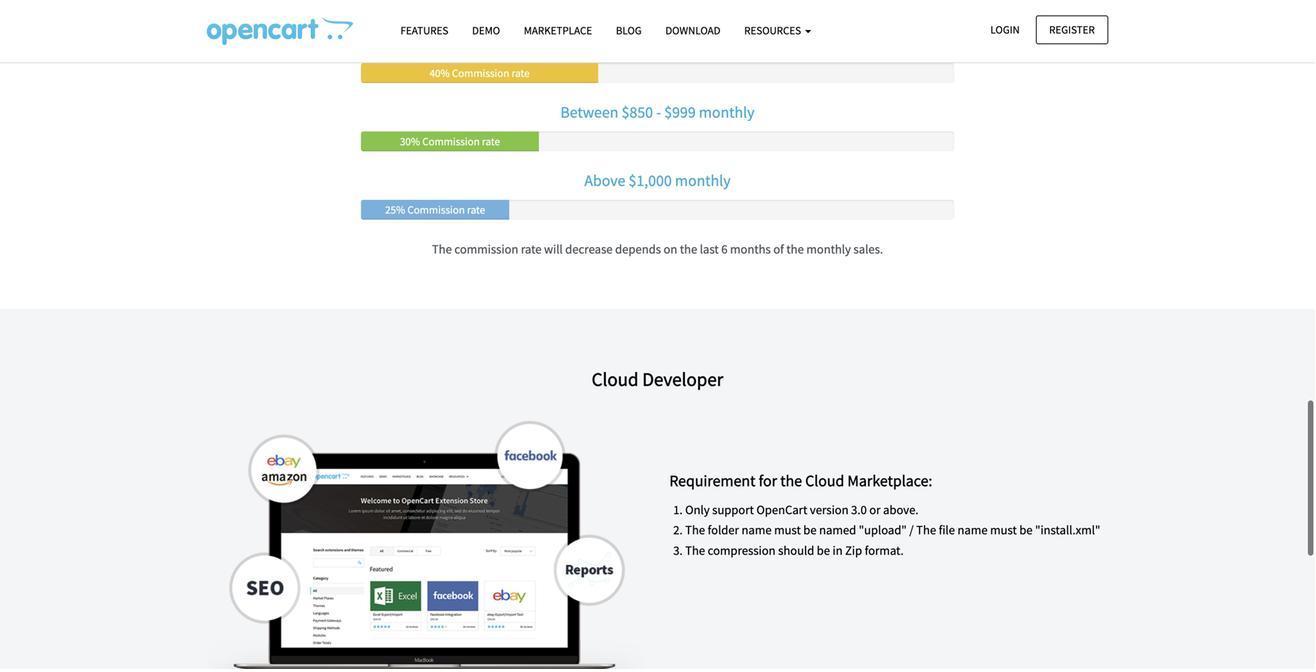 Task type: describe. For each thing, give the bounding box(es) containing it.
- for $849
[[656, 34, 661, 54]]

between for between $850 - $999 monthly
[[561, 102, 619, 122]]

monthly left sales.
[[807, 242, 851, 257]]

$701
[[622, 34, 653, 54]]

features
[[401, 23, 448, 38]]

download
[[666, 23, 721, 38]]

commission
[[455, 242, 518, 257]]

or
[[870, 503, 881, 519]]

register
[[1049, 23, 1095, 37]]

should
[[778, 543, 814, 559]]

1 vertical spatial cloud
[[805, 471, 845, 491]]

30% commission rate progress bar
[[361, 132, 539, 151]]

requirement for the cloud marketplace:
[[670, 471, 933, 491]]

download link
[[654, 17, 733, 44]]

how to be a seller of opencart? image
[[207, 17, 353, 45]]

named
[[819, 523, 856, 539]]

marketplace
[[524, 23, 592, 38]]

for
[[759, 471, 777, 491]]

depends
[[615, 242, 661, 257]]

support
[[712, 503, 754, 519]]

40%
[[430, 66, 450, 80]]

months
[[730, 242, 771, 257]]

blog
[[616, 23, 642, 38]]

folder
[[708, 523, 739, 539]]

only
[[685, 503, 710, 519]]

$850
[[622, 102, 653, 122]]

1 must from the left
[[774, 523, 801, 539]]

above.
[[883, 503, 919, 519]]

2 must from the left
[[990, 523, 1017, 539]]

format.
[[865, 543, 904, 559]]

$849
[[664, 34, 696, 54]]

25% commission rate
[[385, 203, 485, 217]]

2 name from the left
[[958, 523, 988, 539]]

the right of
[[787, 242, 804, 257]]

developer
[[642, 368, 724, 392]]

the right for
[[781, 471, 802, 491]]

the commission rate will decrease depends on the last 6 months of the monthly sales.
[[432, 242, 883, 257]]

be left in
[[817, 543, 830, 559]]

version
[[810, 503, 849, 519]]

0 horizontal spatial cloud
[[592, 368, 639, 392]]

commission for 30%
[[422, 134, 480, 149]]

6
[[721, 242, 728, 257]]

$1,000
[[629, 171, 672, 191]]

blog link
[[604, 17, 654, 44]]

- for $999
[[656, 102, 661, 122]]

in
[[833, 543, 843, 559]]

features link
[[389, 17, 460, 44]]

will
[[544, 242, 563, 257]]

monthly right $1,000
[[675, 171, 731, 191]]

cloud developer
[[592, 368, 724, 392]]

login
[[991, 23, 1020, 37]]

1 name from the left
[[742, 523, 772, 539]]

marketplace link
[[512, 17, 604, 44]]



Task type: vqa. For each thing, say whether or not it's contained in the screenshot.
angle right image
no



Task type: locate. For each thing, give the bounding box(es) containing it.
of
[[774, 242, 784, 257]]

-
[[656, 34, 661, 54], [656, 102, 661, 122]]

1 horizontal spatial must
[[990, 523, 1017, 539]]

1 between from the top
[[561, 34, 619, 54]]

register link
[[1036, 15, 1109, 44]]

compression
[[708, 543, 776, 559]]

/
[[910, 523, 914, 539]]

rate inside 40% commission rate progress bar
[[512, 66, 530, 80]]

rate for 25% commission rate
[[467, 203, 485, 217]]

resources link
[[733, 17, 823, 44]]

name up compression
[[742, 523, 772, 539]]

demo
[[472, 23, 500, 38]]

name
[[742, 523, 772, 539], [958, 523, 988, 539]]

1 horizontal spatial name
[[958, 523, 988, 539]]

rate
[[512, 66, 530, 80], [482, 134, 500, 149], [467, 203, 485, 217], [521, 242, 542, 257]]

cloud left developer
[[592, 368, 639, 392]]

commission
[[452, 66, 509, 80], [422, 134, 480, 149], [408, 203, 465, 217]]

25%
[[385, 203, 405, 217]]

commission right 30% on the left of page
[[422, 134, 480, 149]]

"upload"
[[859, 523, 907, 539]]

rate for 30% commission rate
[[482, 134, 500, 149]]

rate up commission on the left top
[[467, 203, 485, 217]]

zip
[[845, 543, 862, 559]]

on
[[664, 242, 677, 257]]

rate down 40% commission rate progress bar
[[482, 134, 500, 149]]

rate inside "30% commission rate" progress bar
[[482, 134, 500, 149]]

1 horizontal spatial cloud
[[805, 471, 845, 491]]

commission inside progress bar
[[452, 66, 509, 80]]

between left $850 at the top left
[[561, 102, 619, 122]]

only support opencart version 3.0 or above. the folder name must be named "upload" / the file name must be "install.xml" the compression should be in zip format.
[[685, 503, 1101, 559]]

above
[[585, 171, 626, 191]]

monthly
[[699, 34, 755, 54], [699, 102, 755, 122], [675, 171, 731, 191], [807, 242, 851, 257]]

cloud
[[592, 368, 639, 392], [805, 471, 845, 491]]

rate for 40% commission rate
[[512, 66, 530, 80]]

above $1,000 monthly
[[585, 171, 731, 191]]

marketplace:
[[848, 471, 933, 491]]

25% commission rate progress bar
[[361, 200, 509, 220]]

30% commission rate
[[400, 134, 500, 149]]

$999
[[664, 102, 696, 122]]

file
[[939, 523, 955, 539]]

login link
[[977, 15, 1033, 44]]

commission for 25%
[[408, 203, 465, 217]]

commission inside progress bar
[[408, 203, 465, 217]]

0 vertical spatial between
[[561, 34, 619, 54]]

commission inside progress bar
[[422, 134, 480, 149]]

0 horizontal spatial name
[[742, 523, 772, 539]]

be
[[804, 523, 817, 539], [1020, 523, 1033, 539], [817, 543, 830, 559]]

commission right 25%
[[408, 203, 465, 217]]

40% commission rate
[[430, 66, 530, 80]]

must
[[774, 523, 801, 539], [990, 523, 1017, 539]]

monthly right "$849"
[[699, 34, 755, 54]]

"install.xml"
[[1035, 523, 1101, 539]]

0 vertical spatial -
[[656, 34, 661, 54]]

30%
[[400, 134, 420, 149]]

rate left will
[[521, 242, 542, 257]]

resources
[[744, 23, 804, 38]]

must right file
[[990, 523, 1017, 539]]

demo link
[[460, 17, 512, 44]]

between for between $701 - $849 monthly
[[561, 34, 619, 54]]

2 between from the top
[[561, 102, 619, 122]]

2 - from the top
[[656, 102, 661, 122]]

be up should
[[804, 523, 817, 539]]

marketplace for third-party extensions image
[[207, 421, 646, 670]]

commission right 40%
[[452, 66, 509, 80]]

3.0
[[851, 503, 867, 519]]

2 vertical spatial commission
[[408, 203, 465, 217]]

1 vertical spatial commission
[[422, 134, 480, 149]]

must down opencart
[[774, 523, 801, 539]]

cloud up version
[[805, 471, 845, 491]]

the
[[680, 242, 697, 257], [787, 242, 804, 257], [781, 471, 802, 491]]

monthly right $999
[[699, 102, 755, 122]]

rate down demo 'link'
[[512, 66, 530, 80]]

1 - from the top
[[656, 34, 661, 54]]

between $701 - $849 monthly
[[561, 34, 755, 54]]

sales.
[[854, 242, 883, 257]]

be left the "install.xml"
[[1020, 523, 1033, 539]]

decrease
[[565, 242, 613, 257]]

between
[[561, 34, 619, 54], [561, 102, 619, 122]]

the
[[432, 242, 452, 257], [685, 523, 705, 539], [916, 523, 936, 539], [685, 543, 705, 559]]

1 vertical spatial between
[[561, 102, 619, 122]]

commission for 40%
[[452, 66, 509, 80]]

rate inside the 25% commission rate progress bar
[[467, 203, 485, 217]]

1 vertical spatial -
[[656, 102, 661, 122]]

0 vertical spatial commission
[[452, 66, 509, 80]]

- right $701
[[656, 34, 661, 54]]

0 vertical spatial cloud
[[592, 368, 639, 392]]

between left $701
[[561, 34, 619, 54]]

between $850 - $999 monthly
[[561, 102, 755, 122]]

name right file
[[958, 523, 988, 539]]

opencart
[[757, 503, 808, 519]]

40% commission rate progress bar
[[361, 63, 598, 83]]

requirement
[[670, 471, 756, 491]]

- right $850 at the top left
[[656, 102, 661, 122]]

rate for the commission rate will decrease depends on the last 6 months of the monthly sales.
[[521, 242, 542, 257]]

0 horizontal spatial must
[[774, 523, 801, 539]]

last
[[700, 242, 719, 257]]

the right on
[[680, 242, 697, 257]]



